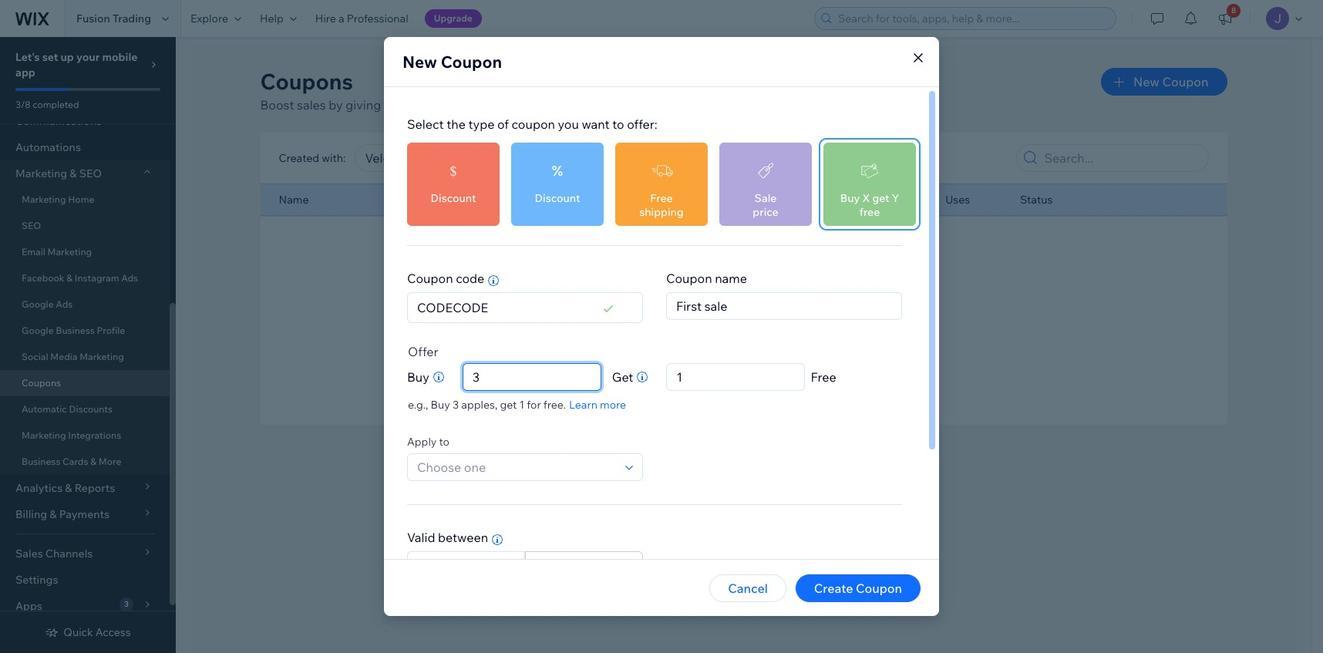 Task type: describe. For each thing, give the bounding box(es) containing it.
$
[[450, 162, 457, 179]]

marketing & seo
[[15, 167, 102, 180]]

valid between
[[407, 530, 488, 545]]

automatic
[[22, 403, 67, 415]]

social media marketing
[[22, 351, 124, 362]]

more
[[99, 456, 121, 467]]

coupon left name
[[666, 271, 712, 286]]

with:
[[322, 151, 346, 165]]

discount for %
[[535, 191, 580, 205]]

apply
[[407, 435, 437, 449]]

customers
[[384, 97, 445, 113]]

access
[[95, 625, 131, 639]]

apply to
[[407, 435, 450, 449]]

more inside coupons boost sales by giving customers special offers and discounts. learn more about coupons
[[648, 97, 678, 113]]

upgrade
[[434, 12, 473, 24]]

coupon code
[[407, 271, 485, 286]]

3
[[453, 398, 459, 412]]

boost
[[260, 97, 294, 113]]

coupons for coupons
[[22, 377, 61, 389]]

get inside buy x get y free
[[872, 191, 889, 205]]

automations link
[[0, 134, 170, 160]]

sales
[[297, 97, 326, 113]]

3/8 completed
[[15, 99, 79, 110]]

create coupon
[[814, 581, 902, 596]]

0 horizontal spatial to
[[439, 435, 450, 449]]

offer:
[[627, 116, 657, 132]]

status:
[[580, 151, 615, 165]]

google ads
[[22, 298, 73, 310]]

end
[[759, 557, 781, 573]]

Don't set an end date checkbox
[[666, 556, 810, 574]]

facebook & instagram ads link
[[0, 265, 170, 291]]

buy for buy
[[407, 369, 429, 385]]

1 vertical spatial ads
[[56, 298, 73, 310]]

marketing integrations
[[22, 429, 121, 441]]

business cards & more
[[22, 456, 121, 467]]

created with:
[[279, 151, 346, 165]]

marketing & seo button
[[0, 160, 170, 187]]

coupons for coupons boost sales by giving customers special offers and discounts. learn more about coupons
[[260, 68, 353, 95]]

learn more about coupons link
[[613, 97, 767, 113]]

create
[[814, 581, 853, 596]]

automatic discounts link
[[0, 396, 170, 423]]

coupon inside button
[[1162, 74, 1209, 89]]

marketing for integrations
[[22, 429, 66, 441]]

Buy field
[[468, 364, 596, 390]]

reset filters link
[[708, 374, 779, 392]]

type
[[468, 116, 495, 132]]

3/8
[[15, 99, 31, 110]]

trading
[[113, 12, 151, 25]]

giving
[[346, 97, 381, 113]]

valid
[[407, 530, 435, 545]]

& inside business cards & more link
[[90, 456, 96, 467]]

social media marketing link
[[0, 344, 170, 370]]

0 horizontal spatial more
[[600, 398, 626, 412]]

by
[[329, 97, 343, 113]]

discounts
[[69, 403, 113, 415]]

fusion
[[76, 12, 110, 25]]

free for free shipping
[[650, 191, 673, 205]]

automations
[[15, 140, 81, 154]]

& for marketing
[[70, 167, 77, 180]]

buy x get y free
[[840, 191, 899, 219]]

want
[[582, 116, 610, 132]]

0 horizontal spatial learn
[[569, 398, 598, 412]]

created
[[279, 151, 319, 165]]

sale price
[[753, 191, 779, 219]]

select the type of coupon you want to offer:
[[407, 116, 657, 132]]

reset filters
[[708, 376, 779, 391]]

google for google ads
[[22, 298, 54, 310]]

ads inside "link"
[[121, 272, 138, 284]]

help
[[260, 12, 284, 25]]

sidebar element
[[0, 0, 176, 653]]

Choose one field
[[413, 454, 621, 480]]

google ads link
[[0, 291, 170, 318]]

facebook & instagram ads
[[22, 272, 138, 284]]

get
[[612, 369, 633, 385]]

coupons link
[[0, 370, 170, 396]]

reset
[[708, 376, 741, 391]]

explore
[[190, 12, 228, 25]]

free.
[[543, 398, 566, 412]]

0 horizontal spatial seo
[[22, 220, 41, 231]]

sale
[[755, 191, 777, 205]]

coupon
[[512, 116, 555, 132]]

learn more link
[[569, 398, 626, 412]]

email marketing link
[[0, 239, 170, 265]]

learn inside coupons boost sales by giving customers special offers and discounts. learn more about coupons
[[613, 97, 645, 113]]

your for search.
[[762, 349, 784, 362]]

your for mobile
[[76, 50, 100, 64]]

code
[[804, 193, 831, 207]]

discounts.
[[551, 97, 610, 113]]

of
[[497, 116, 509, 132]]

google business profile
[[22, 325, 125, 336]]

quick access button
[[45, 625, 131, 639]]

discount for name
[[478, 193, 523, 207]]

set for don't
[[722, 557, 739, 573]]

x
[[862, 191, 870, 205]]

code
[[456, 271, 485, 286]]



Task type: vqa. For each thing, say whether or not it's contained in the screenshot.
the Free for Free shipping
yes



Task type: locate. For each thing, give the bounding box(es) containing it.
offers
[[491, 97, 524, 113]]

coupons
[[718, 97, 767, 113], [682, 349, 725, 362]]

& inside facebook & instagram ads "link"
[[67, 272, 73, 284]]

app
[[15, 66, 35, 79]]

1 horizontal spatial seo
[[79, 167, 102, 180]]

0 vertical spatial google
[[22, 298, 54, 310]]

0 horizontal spatial new coupon
[[403, 52, 502, 72]]

upgrade button
[[425, 9, 482, 28]]

learn up offer:
[[613, 97, 645, 113]]

new inside button
[[1133, 74, 1160, 89]]

0 horizontal spatial discount
[[431, 191, 476, 205]]

%
[[552, 162, 563, 179]]

set inside let's set up your mobile app
[[42, 50, 58, 64]]

coupons inside coupons boost sales by giving customers special offers and discounts. learn more about coupons
[[718, 97, 767, 113]]

marketing home link
[[0, 187, 170, 213]]

0 vertical spatial coupons
[[718, 97, 767, 113]]

buy down offer
[[407, 369, 429, 385]]

free shipping
[[639, 191, 684, 219]]

learn right 'free.'
[[569, 398, 598, 412]]

0 horizontal spatial coupons
[[22, 377, 61, 389]]

free down offer:
[[650, 191, 673, 205]]

coupons right no
[[682, 349, 725, 362]]

1 vertical spatial new coupon
[[1133, 74, 1209, 89]]

coupons inside sidebar element
[[22, 377, 61, 389]]

0 horizontal spatial set
[[42, 50, 58, 64]]

date
[[784, 557, 810, 573]]

between
[[438, 530, 488, 545]]

0 vertical spatial more
[[648, 97, 678, 113]]

1 horizontal spatial to
[[612, 116, 624, 132]]

coupons inside coupons boost sales by giving customers special offers and discounts. learn more about coupons
[[260, 68, 353, 95]]

to right the want at the left of the page
[[612, 116, 624, 132]]

& right facebook
[[67, 272, 73, 284]]

e.g., buy 3 apples, get 1 for free. learn more
[[408, 398, 626, 412]]

set inside checkbox
[[722, 557, 739, 573]]

marketing integrations link
[[0, 423, 170, 449]]

1 vertical spatial seo
[[22, 220, 41, 231]]

0 horizontal spatial get
[[500, 398, 517, 412]]

1 horizontal spatial free
[[811, 369, 836, 385]]

seo down the automations link
[[79, 167, 102, 180]]

1 vertical spatial get
[[500, 398, 517, 412]]

marketing inside dropdown button
[[15, 167, 67, 180]]

profile
[[97, 325, 125, 336]]

don't set an end date
[[688, 557, 810, 573]]

& up home at the left top of page
[[70, 167, 77, 180]]

Search... field
[[1040, 145, 1203, 171]]

& inside marketing & seo dropdown button
[[70, 167, 77, 180]]

2 vertical spatial &
[[90, 456, 96, 467]]

2 horizontal spatial discount
[[535, 191, 580, 205]]

1 vertical spatial to
[[439, 435, 450, 449]]

&
[[70, 167, 77, 180], [67, 272, 73, 284], [90, 456, 96, 467]]

facebook
[[22, 272, 64, 284]]

2 horizontal spatial buy
[[840, 191, 860, 205]]

None field
[[360, 145, 546, 171], [630, 145, 735, 171], [672, 364, 800, 390], [431, 552, 520, 578], [549, 552, 638, 578], [360, 145, 546, 171], [630, 145, 735, 171], [672, 364, 800, 390], [431, 552, 520, 578], [549, 552, 638, 578]]

1 vertical spatial learn
[[569, 398, 598, 412]]

instagram
[[75, 272, 119, 284]]

free down search. on the bottom of the page
[[811, 369, 836, 385]]

ads up google business profile
[[56, 298, 73, 310]]

set left up at left
[[42, 50, 58, 64]]

filters
[[744, 376, 779, 391]]

google down facebook
[[22, 298, 54, 310]]

and
[[527, 97, 548, 113]]

free
[[650, 191, 673, 205], [811, 369, 836, 385]]

coupon inside button
[[856, 581, 902, 596]]

google business profile link
[[0, 318, 170, 344]]

google for google business profile
[[22, 325, 54, 336]]

1 horizontal spatial new coupon
[[1133, 74, 1209, 89]]

1 vertical spatial &
[[67, 272, 73, 284]]

0 vertical spatial buy
[[840, 191, 860, 205]]

coupon right the create on the bottom of page
[[856, 581, 902, 596]]

0 horizontal spatial free
[[650, 191, 673, 205]]

8
[[1231, 5, 1236, 15]]

media
[[50, 351, 77, 362]]

coupons up automatic
[[22, 377, 61, 389]]

coupon up special
[[441, 52, 502, 72]]

let's set up your mobile app
[[15, 50, 138, 79]]

1 vertical spatial free
[[811, 369, 836, 385]]

e.g., Summer sale field
[[672, 293, 897, 319]]

create coupon button
[[796, 574, 921, 602]]

1 horizontal spatial learn
[[613, 97, 645, 113]]

automatic discounts
[[22, 403, 113, 415]]

type
[[662, 193, 686, 207]]

you
[[558, 116, 579, 132]]

cancel button
[[710, 574, 786, 602]]

discount down $
[[431, 191, 476, 205]]

1 horizontal spatial get
[[872, 191, 889, 205]]

more up offer:
[[648, 97, 678, 113]]

e.g.,
[[408, 398, 428, 412]]

0 horizontal spatial your
[[76, 50, 100, 64]]

marketing down marketing & seo
[[22, 194, 66, 205]]

name
[[279, 193, 309, 207]]

0 vertical spatial ads
[[121, 272, 138, 284]]

buy for buy x get y free
[[840, 191, 860, 205]]

1 horizontal spatial more
[[648, 97, 678, 113]]

0 vertical spatial new coupon
[[403, 52, 502, 72]]

settings
[[15, 573, 58, 587]]

0 vertical spatial new
[[403, 52, 437, 72]]

new
[[403, 52, 437, 72], [1133, 74, 1160, 89]]

business left cards
[[22, 456, 60, 467]]

marketing down the 'profile'
[[80, 351, 124, 362]]

no coupons match your search.
[[665, 349, 823, 362]]

marketing home
[[22, 194, 94, 205]]

0 vertical spatial free
[[650, 191, 673, 205]]

email
[[22, 246, 45, 258]]

1 vertical spatial new
[[1133, 74, 1160, 89]]

your inside let's set up your mobile app
[[76, 50, 100, 64]]

1 horizontal spatial coupons
[[260, 68, 353, 95]]

1 horizontal spatial ads
[[121, 272, 138, 284]]

marketing up facebook & instagram ads
[[47, 246, 92, 258]]

quick access
[[63, 625, 131, 639]]

0 horizontal spatial new
[[403, 52, 437, 72]]

to right apply
[[439, 435, 450, 449]]

completed
[[33, 99, 79, 110]]

coupon name
[[666, 271, 747, 286]]

business up social media marketing
[[56, 325, 95, 336]]

to
[[612, 116, 624, 132], [439, 435, 450, 449]]

1 horizontal spatial new
[[1133, 74, 1160, 89]]

your right up at left
[[76, 50, 100, 64]]

0 vertical spatial get
[[872, 191, 889, 205]]

up
[[61, 50, 74, 64]]

marketing for home
[[22, 194, 66, 205]]

hire
[[315, 12, 336, 25]]

marketing inside 'link'
[[22, 429, 66, 441]]

1 horizontal spatial your
[[762, 349, 784, 362]]

discount down of
[[478, 193, 523, 207]]

about
[[681, 97, 715, 113]]

google
[[22, 298, 54, 310], [22, 325, 54, 336]]

1 vertical spatial coupons
[[682, 349, 725, 362]]

don't
[[688, 557, 719, 573]]

business
[[56, 325, 95, 336], [22, 456, 60, 467]]

discount for $
[[431, 191, 476, 205]]

seo inside dropdown button
[[79, 167, 102, 180]]

coupon left code
[[407, 271, 453, 286]]

social
[[22, 351, 48, 362]]

0 vertical spatial seo
[[79, 167, 102, 180]]

free for free
[[811, 369, 836, 385]]

& for facebook
[[67, 272, 73, 284]]

1 vertical spatial coupons
[[22, 377, 61, 389]]

coupon down 8 button
[[1162, 74, 1209, 89]]

set for let's
[[42, 50, 58, 64]]

0 vertical spatial business
[[56, 325, 95, 336]]

name
[[715, 271, 747, 286]]

0 horizontal spatial buy
[[407, 369, 429, 385]]

buy inside buy x get y free
[[840, 191, 860, 205]]

discount down %
[[535, 191, 580, 205]]

e.g., SUMMERSALE20 field
[[413, 293, 599, 322]]

for
[[527, 398, 541, 412]]

1 horizontal spatial buy
[[431, 398, 450, 412]]

0 vertical spatial coupons
[[260, 68, 353, 95]]

coupons boost sales by giving customers special offers and discounts. learn more about coupons
[[260, 68, 767, 113]]

google up social
[[22, 325, 54, 336]]

Search for tools, apps, help & more... field
[[834, 8, 1111, 29]]

0 vertical spatial set
[[42, 50, 58, 64]]

help button
[[251, 0, 306, 37]]

hire a professional link
[[306, 0, 418, 37]]

0 vertical spatial learn
[[613, 97, 645, 113]]

marketing for &
[[15, 167, 67, 180]]

an
[[742, 557, 756, 573]]

your right match
[[762, 349, 784, 362]]

status
[[1020, 193, 1053, 207]]

1 vertical spatial buy
[[407, 369, 429, 385]]

0 vertical spatial your
[[76, 50, 100, 64]]

new coupon inside button
[[1133, 74, 1209, 89]]

marketing down automatic
[[22, 429, 66, 441]]

more down the "get"
[[600, 398, 626, 412]]

1 vertical spatial business
[[22, 456, 60, 467]]

buy left 3
[[431, 398, 450, 412]]

get left 'y'
[[872, 191, 889, 205]]

cancel
[[728, 581, 768, 596]]

2 vertical spatial buy
[[431, 398, 450, 412]]

get
[[872, 191, 889, 205], [500, 398, 517, 412]]

coupons up sales on the left top
[[260, 68, 353, 95]]

buy
[[840, 191, 860, 205], [407, 369, 429, 385], [431, 398, 450, 412]]

0 vertical spatial to
[[612, 116, 624, 132]]

free
[[860, 205, 880, 219]]

special
[[447, 97, 488, 113]]

buy left x
[[840, 191, 860, 205]]

cards
[[63, 456, 88, 467]]

ads
[[121, 272, 138, 284], [56, 298, 73, 310]]

1 horizontal spatial set
[[722, 557, 739, 573]]

1 vertical spatial more
[[600, 398, 626, 412]]

offer
[[408, 344, 438, 359]]

y
[[892, 191, 899, 205]]

coupon
[[441, 52, 502, 72], [1162, 74, 1209, 89], [407, 271, 453, 286], [666, 271, 712, 286], [856, 581, 902, 596]]

email marketing
[[22, 246, 92, 258]]

new coupon button
[[1101, 68, 1227, 96]]

no
[[665, 349, 679, 362]]

coupons right the about
[[718, 97, 767, 113]]

ads right instagram
[[121, 272, 138, 284]]

get left '1'
[[500, 398, 517, 412]]

free inside free shipping
[[650, 191, 673, 205]]

mobile
[[102, 50, 138, 64]]

select
[[407, 116, 444, 132]]

1 google from the top
[[22, 298, 54, 310]]

1 horizontal spatial discount
[[478, 193, 523, 207]]

set left an
[[722, 557, 739, 573]]

0 horizontal spatial ads
[[56, 298, 73, 310]]

1 vertical spatial google
[[22, 325, 54, 336]]

marketing down automations
[[15, 167, 67, 180]]

0 vertical spatial &
[[70, 167, 77, 180]]

& left more
[[90, 456, 96, 467]]

professional
[[347, 12, 408, 25]]

1 vertical spatial your
[[762, 349, 784, 362]]

2 google from the top
[[22, 325, 54, 336]]

price
[[753, 205, 779, 219]]

let's
[[15, 50, 40, 64]]

seo up email
[[22, 220, 41, 231]]

1 vertical spatial set
[[722, 557, 739, 573]]



